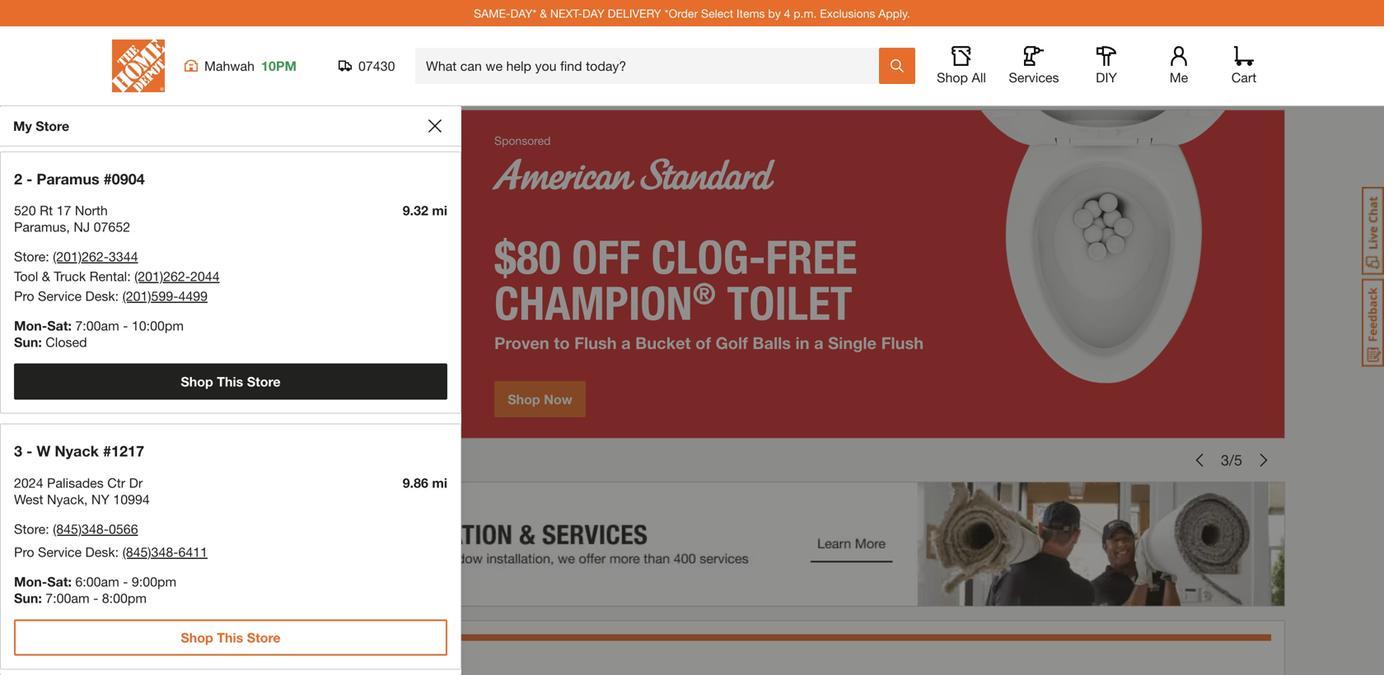 Task type: locate. For each thing, give the bounding box(es) containing it.
1 horizontal spatial ,
[[84, 492, 88, 508]]

520 rt 17 north paramus , nj 07652
[[14, 203, 130, 235]]

0 horizontal spatial 3
[[14, 443, 22, 460]]

nyack
[[55, 443, 99, 460], [47, 492, 84, 508]]

mon-
[[14, 318, 47, 334], [14, 574, 47, 590]]

1 vertical spatial desk
[[85, 545, 115, 560]]

mon-sat: 6:00am - 9:00pm sun: 7:00am - 8:00pm
[[14, 574, 177, 607]]

mi for 1217
[[432, 475, 448, 491]]

sponsored banner image
[[99, 482, 1286, 608]]

0 vertical spatial 7:00am
[[75, 318, 119, 334]]

1 desk from the top
[[85, 289, 115, 304]]

me
[[1170, 70, 1189, 85]]

items
[[737, 6, 765, 20]]

(201)262- up truck
[[53, 249, 109, 265]]

What can we help you find today? search field
[[426, 49, 879, 83]]

nyack up palisades
[[55, 443, 99, 460]]

9:00pm
[[132, 574, 177, 590]]

2 pro from the top
[[14, 545, 34, 560]]

:
[[46, 249, 49, 265], [127, 269, 131, 284], [115, 289, 119, 304], [46, 522, 49, 537], [115, 545, 119, 560]]

: down "3344"
[[127, 269, 131, 284]]

1 horizontal spatial (845)348-
[[122, 545, 178, 560]]

shop inside button
[[937, 70, 969, 85]]

-
[[26, 170, 32, 188], [123, 318, 128, 334], [26, 443, 32, 460], [123, 574, 128, 590], [93, 591, 98, 607]]

shop this store
[[181, 102, 281, 117], [181, 374, 281, 390], [181, 630, 281, 646]]

# up north in the left top of the page
[[104, 170, 112, 188]]

- down 6:00am
[[93, 591, 98, 607]]

shop all
[[937, 70, 987, 85]]

7:00am up closed on the left
[[75, 318, 119, 334]]

1 pro from the top
[[14, 289, 34, 304]]

paramus down rt
[[14, 219, 66, 235]]

ctr
[[107, 475, 125, 491]]

3 shop this store from the top
[[181, 630, 281, 646]]

4
[[784, 6, 791, 20]]

sun: inside mon-sat: 7:00am - 10:00pm sun: closed
[[14, 335, 42, 350]]

0 vertical spatial &
[[540, 6, 547, 20]]

2 mon- from the top
[[14, 574, 47, 590]]

service down truck
[[38, 289, 82, 304]]

0 vertical spatial #
[[104, 170, 112, 188]]

0 vertical spatial paramus
[[37, 170, 99, 188]]

# up ctr
[[103, 443, 111, 460]]

1 vertical spatial sun:
[[14, 591, 42, 607]]

& right the tool
[[42, 269, 50, 284]]

1 vertical spatial #
[[103, 443, 111, 460]]

sat: up closed on the left
[[47, 318, 72, 334]]

sat: inside mon-sat: 7:00am - 10:00pm sun: closed
[[47, 318, 72, 334]]

shop
[[937, 70, 969, 85], [181, 102, 213, 117], [181, 374, 213, 390], [181, 630, 213, 646]]

1 vertical spatial nyack
[[47, 492, 84, 508]]

3 left 5
[[1222, 452, 1230, 469]]

1 vertical spatial shop this store
[[181, 374, 281, 390]]

pro down west
[[14, 545, 34, 560]]

1 this from the top
[[217, 102, 243, 117]]

services
[[1009, 70, 1060, 85]]

: down '0566'
[[115, 545, 119, 560]]

service
[[38, 289, 82, 304], [38, 545, 82, 560]]

3 shop this store button from the top
[[14, 620, 448, 656]]

0 vertical spatial service
[[38, 289, 82, 304]]

services button
[[1008, 46, 1061, 86]]

1 service from the top
[[38, 289, 82, 304]]

pro
[[14, 289, 34, 304], [14, 545, 34, 560]]

0 vertical spatial sat:
[[47, 318, 72, 334]]

north
[[75, 203, 108, 218]]

same-day* & next-day delivery *order select items by 4 p.m. exclusions apply.
[[474, 6, 911, 20]]

8:00pm
[[102, 591, 147, 607]]

2 mi from the top
[[432, 475, 448, 491]]

all
[[972, 70, 987, 85]]

, left ny
[[84, 492, 88, 508]]

3 for 3 - w nyack # 1217
[[14, 443, 22, 460]]

day*
[[511, 6, 537, 20]]

nyack down palisades
[[47, 492, 84, 508]]

mi right 9.32
[[432, 203, 448, 218]]

1 vertical spatial shop this store button
[[14, 364, 448, 400]]

/
[[1230, 452, 1235, 469]]

1 vertical spatial pro
[[14, 545, 34, 560]]

0 horizontal spatial ,
[[66, 219, 70, 235]]

mon- up closed on the left
[[14, 318, 47, 334]]

1 vertical spatial 7:00am
[[46, 591, 90, 607]]

2 vertical spatial shop this store
[[181, 630, 281, 646]]

0 vertical spatial shop this store
[[181, 102, 281, 117]]

sat: inside 'mon-sat: 6:00am - 9:00pm sun: 7:00am - 8:00pm'
[[47, 574, 72, 590]]

- up 8:00pm
[[123, 574, 128, 590]]

0 vertical spatial mi
[[432, 203, 448, 218]]

& right day*
[[540, 6, 547, 20]]

desk down (845)348-0566 link
[[85, 545, 115, 560]]

mon- inside 'mon-sat: 6:00am - 9:00pm sun: 7:00am - 8:00pm'
[[14, 574, 47, 590]]

0566
[[109, 522, 138, 537]]

truck
[[54, 269, 86, 284]]

1 # from the top
[[104, 170, 112, 188]]

- right 2 in the left of the page
[[26, 170, 32, 188]]

paramus up 17 at the left
[[37, 170, 99, 188]]

1 vertical spatial paramus
[[14, 219, 66, 235]]

1 shop this store button from the top
[[14, 91, 448, 128]]

(845)348-6411 link
[[122, 545, 208, 560]]

sat: left 6:00am
[[47, 574, 72, 590]]

mon- for paramus
[[14, 318, 47, 334]]

2 sun: from the top
[[14, 591, 42, 607]]

pro inside store : (845)348-0566 pro service desk : (845)348-6411
[[14, 545, 34, 560]]

10pm
[[261, 58, 297, 74]]

- left 10:00pm
[[123, 318, 128, 334]]

1 vertical spatial this
[[217, 374, 243, 390]]

paramus
[[37, 170, 99, 188], [14, 219, 66, 235]]

1 vertical spatial &
[[42, 269, 50, 284]]

1 mi from the top
[[432, 203, 448, 218]]

0 vertical spatial desk
[[85, 289, 115, 304]]

1 mon- from the top
[[14, 318, 47, 334]]

0 vertical spatial this
[[217, 102, 243, 117]]

p.m.
[[794, 6, 817, 20]]

1 vertical spatial mi
[[432, 475, 448, 491]]

1 vertical spatial sat:
[[47, 574, 72, 590]]

(845)348-0566 link
[[53, 522, 138, 537]]

0 vertical spatial (845)348-
[[53, 522, 109, 537]]

service inside store : (201)262-3344 tool & truck rental : (201)262-2044 pro service desk : (201)599-4499
[[38, 289, 82, 304]]

same-
[[474, 6, 511, 20]]

9.86
[[403, 475, 429, 491]]

sun: for 3
[[14, 591, 42, 607]]

1 sun: from the top
[[14, 335, 42, 350]]

1 sat: from the top
[[47, 318, 72, 334]]

1 horizontal spatial &
[[540, 6, 547, 20]]

0 vertical spatial (201)262-
[[53, 249, 109, 265]]

mi right 9.86
[[432, 475, 448, 491]]

shop all button
[[936, 46, 988, 86]]

sun: inside 'mon-sat: 6:00am - 9:00pm sun: 7:00am - 8:00pm'
[[14, 591, 42, 607]]

7:00am down 6:00am
[[46, 591, 90, 607]]

0 vertical spatial sun:
[[14, 335, 42, 350]]

2024
[[14, 475, 43, 491]]

1 shop this store from the top
[[181, 102, 281, 117]]

10994
[[113, 492, 150, 508]]

1 horizontal spatial 3
[[1222, 452, 1230, 469]]

the home depot logo image
[[112, 40, 165, 92]]

2 vertical spatial this
[[217, 630, 243, 646]]

drawer close image
[[429, 120, 442, 133]]

7:00am
[[75, 318, 119, 334], [46, 591, 90, 607]]

diy button
[[1081, 46, 1134, 86]]

1 vertical spatial service
[[38, 545, 82, 560]]

3 left w
[[14, 443, 22, 460]]

(845)348-
[[53, 522, 109, 537], [122, 545, 178, 560]]

2 sat: from the top
[[47, 574, 72, 590]]

1 horizontal spatial (201)262-
[[134, 269, 190, 284]]

cart link
[[1227, 46, 1263, 86]]

1 vertical spatial ,
[[84, 492, 88, 508]]

2 service from the top
[[38, 545, 82, 560]]

next slide image
[[1258, 454, 1271, 467]]

,
[[66, 219, 70, 235], [84, 492, 88, 508]]

delivery
[[608, 6, 662, 20]]

0 vertical spatial ,
[[66, 219, 70, 235]]

#
[[104, 170, 112, 188], [103, 443, 111, 460]]

service down (845)348-0566 link
[[38, 545, 82, 560]]

&
[[540, 6, 547, 20], [42, 269, 50, 284]]

& inside store : (201)262-3344 tool & truck rental : (201)262-2044 pro service desk : (201)599-4499
[[42, 269, 50, 284]]

3
[[14, 443, 22, 460], [1222, 452, 1230, 469]]

0 horizontal spatial (201)262-
[[53, 249, 109, 265]]

(201)262-
[[53, 249, 109, 265], [134, 269, 190, 284]]

0 vertical spatial mon-
[[14, 318, 47, 334]]

apply.
[[879, 6, 911, 20]]

2044
[[190, 269, 220, 284]]

2 desk from the top
[[85, 545, 115, 560]]

mi for 0904
[[432, 203, 448, 218]]

desk down rental
[[85, 289, 115, 304]]

diy
[[1097, 70, 1118, 85]]

520
[[14, 203, 36, 218]]

(201)262-3344 link
[[53, 249, 138, 265]]

(201)262- up (201)599-4499 link on the left of page
[[134, 269, 190, 284]]

store inside store : (201)262-3344 tool & truck rental : (201)262-2044 pro service desk : (201)599-4499
[[14, 249, 46, 265]]

1 vertical spatial mon-
[[14, 574, 47, 590]]

0 vertical spatial nyack
[[55, 443, 99, 460]]

0 vertical spatial shop this store button
[[14, 91, 448, 128]]

mon-sat: 7:00am - 10:00pm sun: closed
[[14, 318, 184, 350]]

0 vertical spatial pro
[[14, 289, 34, 304]]

store : (201)262-3344 tool & truck rental : (201)262-2044 pro service desk : (201)599-4499
[[14, 249, 220, 304]]

sat:
[[47, 318, 72, 334], [47, 574, 72, 590]]

0 horizontal spatial &
[[42, 269, 50, 284]]

mon- inside mon-sat: 7:00am - 10:00pm sun: closed
[[14, 318, 47, 334]]

exclusions
[[820, 6, 876, 20]]

desk
[[85, 289, 115, 304], [85, 545, 115, 560]]

mon- left 6:00am
[[14, 574, 47, 590]]

(845)348- up 9:00pm
[[122, 545, 178, 560]]

7:00am inside 'mon-sat: 6:00am - 9:00pm sun: 7:00am - 8:00pm'
[[46, 591, 90, 607]]

2 vertical spatial shop this store button
[[14, 620, 448, 656]]

desk inside store : (845)348-0566 pro service desk : (845)348-6411
[[85, 545, 115, 560]]

(845)348- down ny
[[53, 522, 109, 537]]

, left nj
[[66, 219, 70, 235]]

pro down the tool
[[14, 289, 34, 304]]

this
[[217, 102, 243, 117], [217, 374, 243, 390], [217, 630, 243, 646]]

shop this store button
[[14, 91, 448, 128], [14, 364, 448, 400], [14, 620, 448, 656]]

- left w
[[26, 443, 32, 460]]

3 for 3 / 5
[[1222, 452, 1230, 469]]



Task type: vqa. For each thing, say whether or not it's contained in the screenshot.
the October 2, 2022
no



Task type: describe. For each thing, give the bounding box(es) containing it.
paramus inside 520 rt 17 north paramus , nj 07652
[[14, 219, 66, 235]]

mon- for w
[[14, 574, 47, 590]]

3344
[[109, 249, 138, 265]]

(201)599-4499 link
[[122, 289, 208, 304]]

2 # from the top
[[103, 443, 111, 460]]

day
[[583, 6, 605, 20]]

feedback link image
[[1363, 279, 1385, 368]]

2
[[14, 170, 22, 188]]

by
[[769, 6, 781, 20]]

palisades
[[47, 475, 104, 491]]

*order
[[665, 6, 698, 20]]

: down rental
[[115, 289, 119, 304]]

store inside store : (845)348-0566 pro service desk : (845)348-6411
[[14, 522, 46, 537]]

: down 520 rt 17 north paramus , nj 07652
[[46, 249, 49, 265]]

9.32
[[403, 203, 429, 218]]

my
[[13, 118, 32, 134]]

0904
[[112, 170, 145, 188]]

previous slide image
[[1194, 454, 1207, 467]]

- inside mon-sat: 7:00am - 10:00pm sun: closed
[[123, 318, 128, 334]]

select
[[702, 6, 734, 20]]

07652
[[94, 219, 130, 235]]

7:00am inside mon-sat: 7:00am - 10:00pm sun: closed
[[75, 318, 119, 334]]

closed
[[46, 335, 87, 350]]

17
[[57, 203, 71, 218]]

nyack inside 2024 palisades ctr dr west nyack , ny 10994
[[47, 492, 84, 508]]

2 shop this store from the top
[[181, 374, 281, 390]]

service inside store : (845)348-0566 pro service desk : (845)348-6411
[[38, 545, 82, 560]]

(201)599-
[[122, 289, 178, 304]]

4499
[[178, 289, 208, 304]]

3 this from the top
[[217, 630, 243, 646]]

, inside 520 rt 17 north paramus , nj 07652
[[66, 219, 70, 235]]

5
[[1235, 452, 1243, 469]]

3 - w nyack # 1217
[[14, 443, 144, 460]]

2 shop this store button from the top
[[14, 364, 448, 400]]

desk inside store : (201)262-3344 tool & truck rental : (201)262-2044 pro service desk : (201)599-4499
[[85, 289, 115, 304]]

cart
[[1232, 70, 1257, 85]]

sat: for paramus
[[47, 318, 72, 334]]

: left (845)348-0566 link
[[46, 522, 49, 537]]

0 horizontal spatial (845)348-
[[53, 522, 109, 537]]

ny
[[91, 492, 110, 508]]

nj
[[74, 219, 90, 235]]

9.32 mi
[[403, 203, 448, 218]]

sun: for 2
[[14, 335, 42, 350]]

pro inside store : (201)262-3344 tool & truck rental : (201)262-2044 pro service desk : (201)599-4499
[[14, 289, 34, 304]]

my store
[[13, 118, 69, 134]]

2024 palisades ctr dr west nyack , ny 10994
[[14, 475, 150, 508]]

me button
[[1153, 46, 1206, 86]]

rental
[[90, 269, 127, 284]]

sat: for w
[[47, 574, 72, 590]]

6:00am
[[75, 574, 119, 590]]

1 vertical spatial (201)262-
[[134, 269, 190, 284]]

tool
[[14, 269, 38, 284]]

rt
[[40, 203, 53, 218]]

mahwah 10pm
[[204, 58, 297, 74]]

w
[[37, 443, 51, 460]]

dr
[[129, 475, 143, 491]]

1 vertical spatial (845)348-
[[122, 545, 178, 560]]

6411
[[178, 545, 208, 560]]

, inside 2024 palisades ctr dr west nyack , ny 10994
[[84, 492, 88, 508]]

(201)262-2044 link
[[134, 269, 220, 284]]

07430
[[359, 58, 395, 74]]

store : (845)348-0566 pro service desk : (845)348-6411
[[14, 522, 208, 560]]

3 / 5
[[1222, 452, 1243, 469]]

1217
[[111, 443, 144, 460]]

mahwah
[[204, 58, 255, 74]]

next-
[[551, 6, 583, 20]]

07430 button
[[339, 58, 396, 74]]

west
[[14, 492, 43, 508]]

10:00pm
[[132, 318, 184, 334]]

9.86 mi
[[403, 475, 448, 491]]

2 - paramus # 0904
[[14, 170, 145, 188]]

2 this from the top
[[217, 374, 243, 390]]



